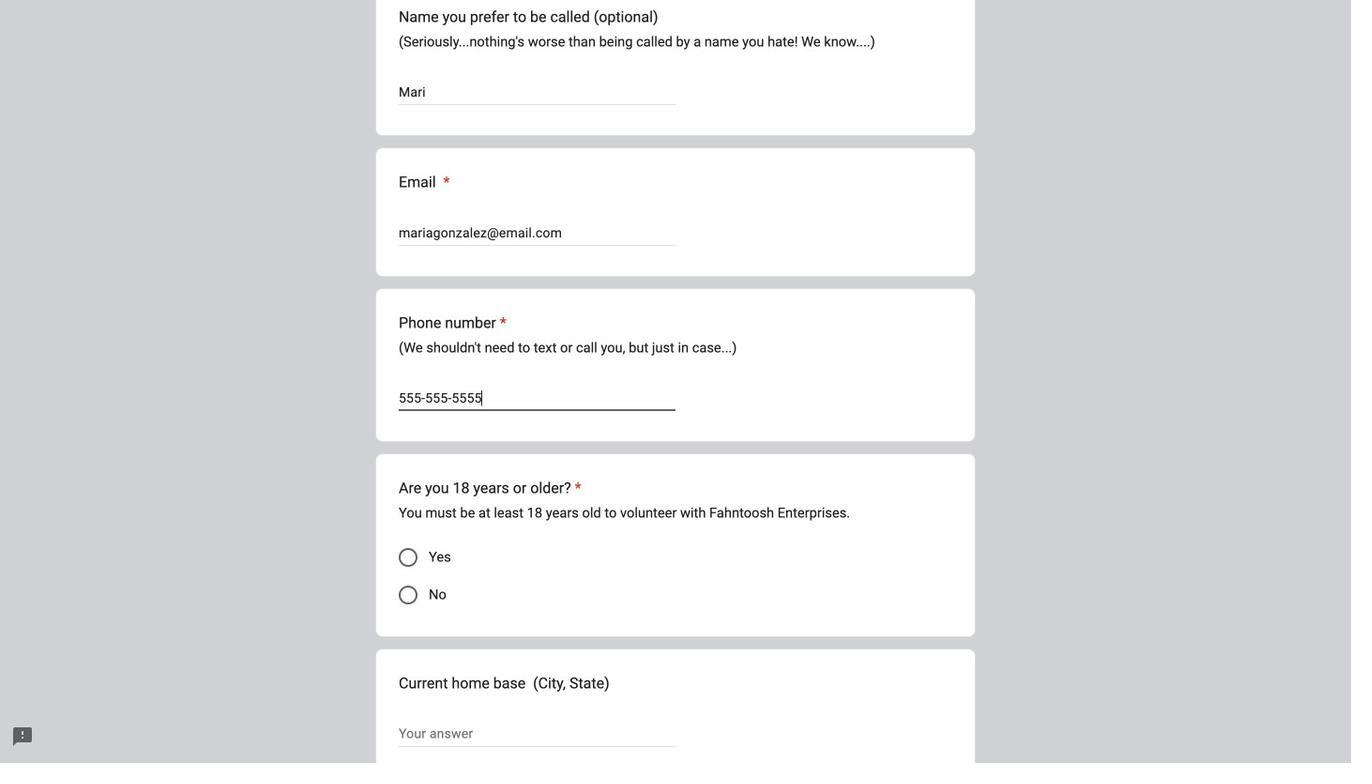 Task type: vqa. For each thing, say whether or not it's contained in the screenshot.
Yes image at the bottom left of page
yes



Task type: locate. For each thing, give the bounding box(es) containing it.
1 vertical spatial heading
[[399, 312, 737, 334]]

0 vertical spatial required question element
[[440, 171, 450, 193]]

2 vertical spatial required question element
[[571, 477, 582, 499]]

required question element
[[440, 171, 450, 193], [496, 312, 507, 334], [571, 477, 582, 499]]

required question element for first heading from the top of the page
[[440, 171, 450, 193]]

Yes radio
[[399, 548, 418, 567]]

2 heading from the top
[[399, 312, 737, 334]]

2 horizontal spatial required question element
[[571, 477, 582, 499]]

2 vertical spatial heading
[[399, 477, 850, 499]]

0 horizontal spatial required question element
[[440, 171, 450, 193]]

0 vertical spatial heading
[[399, 171, 450, 193]]

heading
[[399, 171, 450, 193], [399, 312, 737, 334], [399, 477, 850, 499]]

1 horizontal spatial required question element
[[496, 312, 507, 334]]

1 vertical spatial required question element
[[496, 312, 507, 334]]

required question element for 2nd heading from the top of the page
[[496, 312, 507, 334]]

None text field
[[399, 222, 676, 244], [399, 723, 676, 745], [399, 222, 676, 244], [399, 723, 676, 745]]

3 heading from the top
[[399, 477, 850, 499]]

None text field
[[399, 81, 676, 103], [399, 387, 676, 409], [399, 81, 676, 103], [399, 387, 676, 409]]



Task type: describe. For each thing, give the bounding box(es) containing it.
No radio
[[399, 586, 418, 604]]

1 heading from the top
[[399, 171, 450, 193]]

required question element for first heading from the bottom of the page
[[571, 477, 582, 499]]

no image
[[399, 586, 418, 604]]

report a problem to google image
[[11, 725, 34, 748]]

yes image
[[399, 548, 418, 567]]



